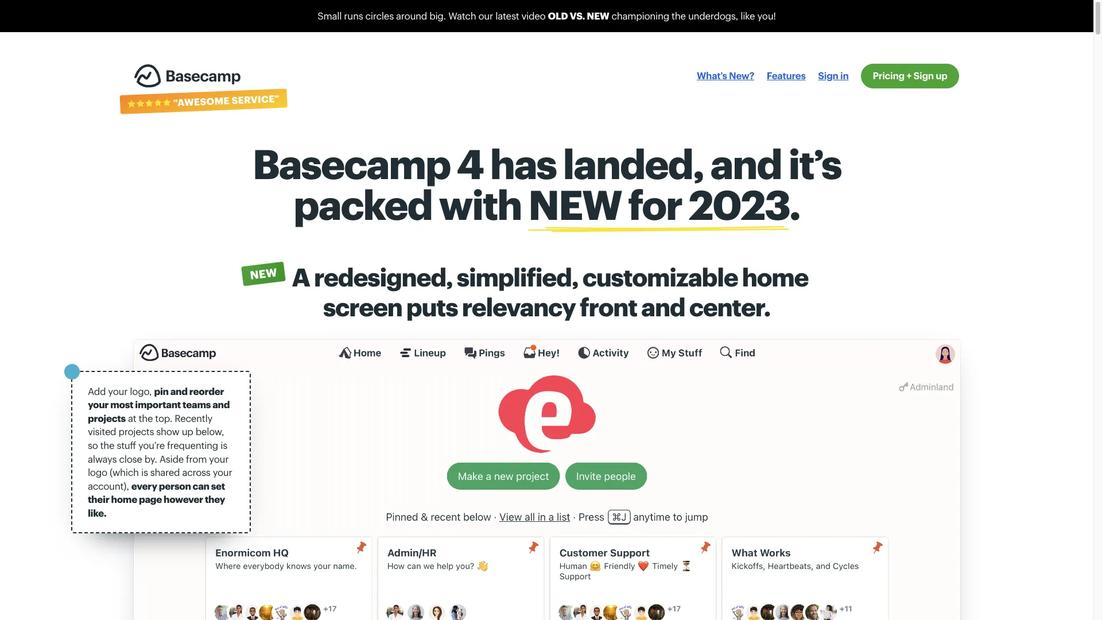 Task type: vqa. For each thing, say whether or not it's contained in the screenshot.
downtime
no



Task type: describe. For each thing, give the bounding box(es) containing it.
projects inside at the top. recently visited projects show up below, so the stuff you're frequenting is always close by. aside from your logo (which is shared across your account),
[[119, 426, 154, 437]]

.
[[790, 180, 800, 228]]

latest
[[496, 10, 519, 21]]

what's new? link
[[697, 64, 755, 88]]

puts
[[407, 292, 458, 321]]

stuff
[[117, 439, 136, 451]]

close
[[119, 453, 142, 464]]

0 vertical spatial up
[[936, 69, 948, 81]]

up inside at the top. recently visited projects show up below, so the stuff you're frequenting is always close by. aside from your logo (which is shared across your account),
[[182, 426, 193, 437]]

old
[[548, 10, 568, 21]]

important
[[135, 399, 181, 410]]

"awesome service"
[[173, 92, 280, 108]]

your inside pin and reorder your most important teams and projects
[[88, 399, 109, 410]]

landed,
[[563, 140, 704, 187]]

set
[[211, 480, 225, 492]]

0 horizontal spatial is
[[141, 467, 148, 478]]

"awesome
[[173, 94, 230, 108]]

show
[[156, 426, 180, 437]]

1 vertical spatial the
[[139, 412, 153, 424]]

small
[[318, 10, 342, 21]]

from
[[186, 453, 207, 464]]

what's
[[697, 69, 728, 81]]

recently
[[175, 412, 213, 424]]

service"
[[231, 92, 280, 106]]

around
[[396, 10, 427, 21]]

and inside a redesigned, simplified, customizable home screen puts relevancy front and center.
[[642, 292, 685, 321]]

runs
[[344, 10, 363, 21]]

pricing
[[873, 69, 905, 81]]

(which
[[110, 467, 139, 478]]

at the top. recently visited projects show up below, so the stuff you're frequenting is always close by. aside from your logo (which is shared across your account),
[[88, 412, 232, 492]]

new for 2023 .
[[529, 180, 800, 228]]

sign inside 'link'
[[819, 69, 839, 81]]

your up most
[[108, 385, 128, 397]]

always
[[88, 453, 117, 464]]

reorder
[[189, 385, 224, 397]]

account),
[[88, 480, 129, 492]]

you're
[[138, 439, 165, 451]]

championing
[[612, 10, 670, 21]]

below,
[[196, 426, 224, 437]]

however
[[164, 494, 203, 505]]

for
[[629, 180, 682, 228]]

it's
[[789, 140, 842, 187]]

person
[[159, 480, 191, 492]]

logo,
[[130, 385, 152, 397]]

basecamp 4 has landed, and it's packed with
[[253, 140, 842, 228]]

screen
[[323, 292, 402, 321]]

big.
[[430, 10, 446, 21]]

add
[[88, 385, 106, 397]]

+
[[907, 69, 912, 81]]

they
[[205, 494, 225, 505]]

2 sign from the left
[[914, 69, 934, 81]]

visited
[[88, 426, 116, 437]]

so
[[88, 439, 98, 451]]

page
[[139, 494, 162, 505]]

can
[[193, 480, 210, 492]]

packed
[[294, 180, 432, 228]]

new?
[[729, 69, 755, 81]]

your up set
[[213, 467, 232, 478]]

you!
[[758, 10, 776, 21]]

vs.
[[570, 10, 585, 21]]

frequenting
[[167, 439, 218, 451]]

what's new?
[[697, 69, 755, 81]]

with
[[439, 180, 522, 228]]

at
[[128, 412, 136, 424]]

4
[[457, 140, 484, 187]]



Task type: locate. For each thing, give the bounding box(es) containing it.
sign left in
[[819, 69, 839, 81]]

1 vertical spatial up
[[182, 426, 193, 437]]

home inside the every person can set their home page however they like.
[[111, 494, 137, 505]]

teams
[[183, 399, 211, 410]]

front
[[580, 292, 637, 321]]

like.
[[88, 507, 107, 519]]

1 horizontal spatial basecamp
[[253, 140, 450, 187]]

the left underdogs,
[[672, 10, 686, 21]]

your right from
[[209, 453, 229, 464]]

home
[[742, 262, 809, 291], [111, 494, 137, 505]]

0 vertical spatial projects
[[88, 412, 126, 424]]

pricing + sign up link
[[862, 64, 960, 88]]

1 horizontal spatial up
[[936, 69, 948, 81]]

up right the +
[[936, 69, 948, 81]]

their
[[88, 494, 109, 505]]

add your logo,
[[88, 385, 154, 397]]

by.
[[145, 453, 157, 464]]

like
[[741, 10, 756, 21]]

relevancy
[[462, 292, 576, 321]]

logo
[[88, 467, 107, 478]]

new
[[587, 10, 610, 21]]

customizable
[[583, 262, 738, 291]]

the right the at
[[139, 412, 153, 424]]

1 sign from the left
[[819, 69, 839, 81]]

your down add on the bottom left of page
[[88, 399, 109, 410]]

is up every
[[141, 467, 148, 478]]

features
[[767, 69, 806, 81]]

up
[[936, 69, 948, 81], [182, 426, 193, 437]]

watch
[[449, 10, 476, 21]]

aside
[[160, 453, 184, 464]]

and
[[711, 140, 782, 187], [642, 292, 685, 321], [170, 385, 188, 397], [213, 399, 230, 410]]

is
[[221, 439, 227, 451], [141, 467, 148, 478]]

1 horizontal spatial home
[[742, 262, 809, 291]]

0 vertical spatial basecamp
[[165, 66, 241, 84]]

simplified,
[[457, 262, 579, 291]]

the up always at the bottom of page
[[100, 439, 114, 451]]

1 vertical spatial basecamp
[[253, 140, 450, 187]]

most
[[110, 399, 133, 410]]

is down below,
[[221, 439, 227, 451]]

home up center.
[[742, 262, 809, 291]]

1 vertical spatial is
[[141, 467, 148, 478]]

2023
[[689, 180, 790, 228]]

0 horizontal spatial home
[[111, 494, 137, 505]]

home inside a redesigned, simplified, customizable home screen puts relevancy front and center.
[[742, 262, 809, 291]]

0 horizontal spatial basecamp
[[165, 66, 241, 84]]

pricing + sign up
[[873, 69, 948, 81]]

1 horizontal spatial the
[[139, 412, 153, 424]]

new
[[529, 180, 622, 228]]

0 horizontal spatial sign
[[819, 69, 839, 81]]

0 vertical spatial is
[[221, 439, 227, 451]]

sign
[[819, 69, 839, 81], [914, 69, 934, 81]]

1 vertical spatial home
[[111, 494, 137, 505]]

1 horizontal spatial sign
[[914, 69, 934, 81]]

across
[[182, 467, 211, 478]]

0 vertical spatial home
[[742, 262, 809, 291]]

home down account),
[[111, 494, 137, 505]]

sign right the +
[[914, 69, 934, 81]]

redesigned,
[[314, 262, 453, 291]]

has
[[490, 140, 556, 187]]

1 horizontal spatial is
[[221, 439, 227, 451]]

1 vertical spatial projects
[[119, 426, 154, 437]]

pin
[[154, 385, 169, 397]]

projects down the at
[[119, 426, 154, 437]]

small runs circles around big. watch our latest video old vs. new championing the underdogs, like you!
[[318, 10, 776, 21]]

top.
[[155, 412, 172, 424]]

basecamp for basecamp 4 has landed, and it's packed with
[[253, 140, 450, 187]]

pin and reorder your most important teams and projects
[[88, 385, 230, 424]]

features link
[[767, 64, 806, 88]]

basecamp for basecamp
[[165, 66, 241, 84]]

video
[[522, 10, 546, 21]]

and inside basecamp 4 has landed, and it's packed with
[[711, 140, 782, 187]]

up up frequenting
[[182, 426, 193, 437]]

projects inside pin and reorder your most important teams and projects
[[88, 412, 126, 424]]

a redesigned, simplified, customizable home screen puts relevancy front and center.
[[292, 262, 809, 321]]

2 vertical spatial the
[[100, 439, 114, 451]]

sign in
[[819, 69, 849, 81]]

in
[[841, 69, 849, 81]]

your
[[108, 385, 128, 397], [88, 399, 109, 410], [209, 453, 229, 464], [213, 467, 232, 478]]

projects
[[88, 412, 126, 424], [119, 426, 154, 437]]

basecamp inside basecamp 4 has landed, and it's packed with
[[253, 140, 450, 187]]

basecamp
[[165, 66, 241, 84], [253, 140, 450, 187]]

center.
[[690, 292, 771, 321]]

circles
[[366, 10, 394, 21]]

projects up the "visited"
[[88, 412, 126, 424]]

0 vertical spatial the
[[672, 10, 686, 21]]

every
[[131, 480, 157, 492]]

a
[[292, 262, 310, 291]]

sign in link
[[819, 64, 849, 88]]

0 horizontal spatial up
[[182, 426, 193, 437]]

2 horizontal spatial the
[[672, 10, 686, 21]]

our
[[479, 10, 493, 21]]

shared
[[150, 467, 180, 478]]

underdogs,
[[689, 10, 739, 21]]

0 horizontal spatial the
[[100, 439, 114, 451]]

every person can set their home page however they like.
[[88, 480, 225, 519]]



